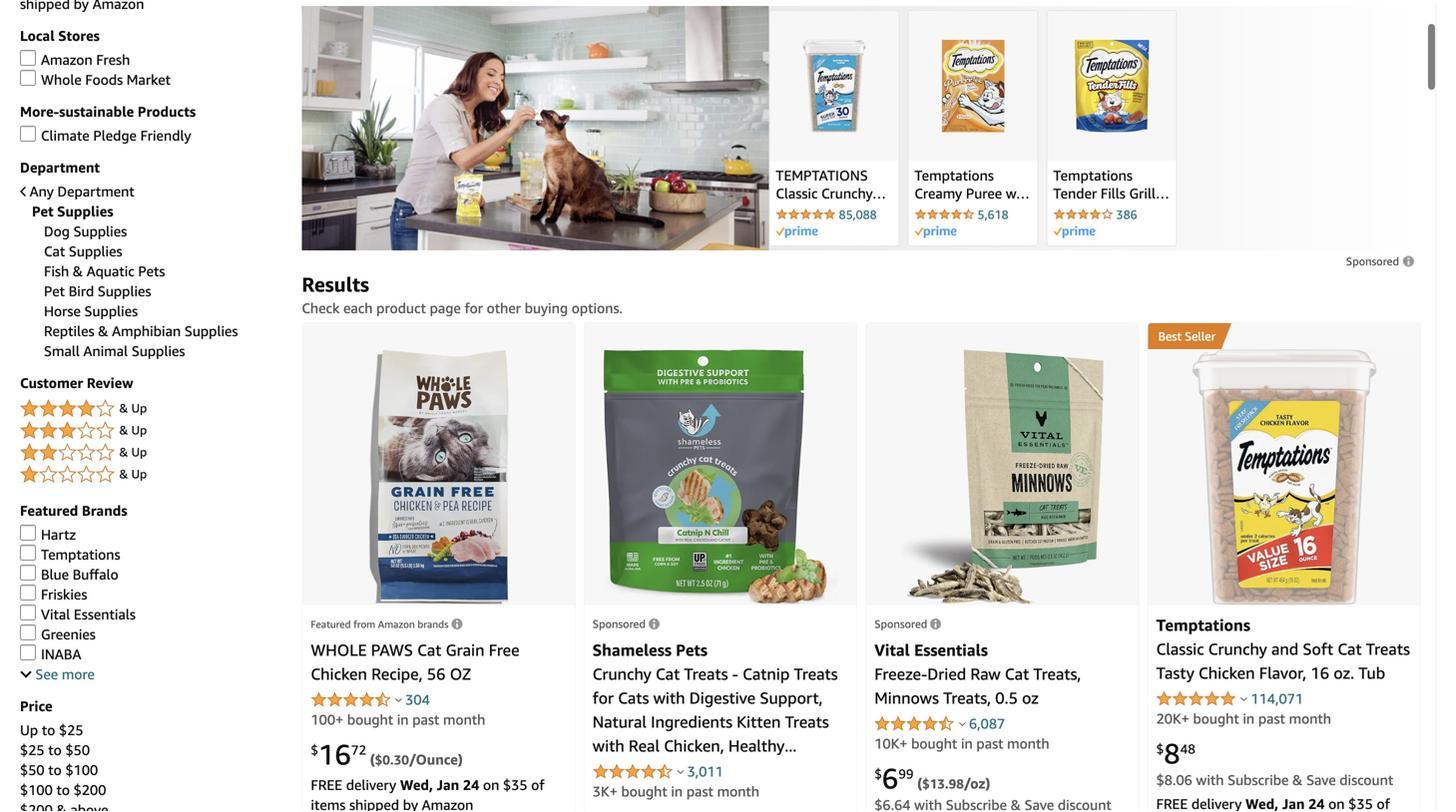 Task type: describe. For each thing, give the bounding box(es) containing it.
0 vertical spatial department
[[20, 159, 100, 176]]

amphibian
[[112, 323, 181, 339]]

& up bird
[[73, 263, 83, 280]]

month for 20k+ bought in past month
[[1290, 711, 1332, 727]]

past for 304
[[413, 712, 440, 728]]

climate pledge friendly link
[[20, 126, 191, 144]]

pet bird supplies link
[[44, 283, 151, 300]]

inaba link
[[20, 645, 81, 663]]

up for the 4 stars & up element
[[131, 401, 147, 415]]

0 vertical spatial -
[[733, 665, 739, 684]]

to down up to $25 link
[[48, 742, 62, 759]]

jan
[[437, 777, 460, 794]]

treats inside temptations classic crunchy and soft cat treats tasty chicken flavor, 16 oz. tub
[[1367, 640, 1411, 659]]

free delivery wed, jan 24 on $35 of items shipped by amazon element for classic crunchy and soft cat treats tasty chicken flavor, 16 oz. tub
[[1157, 796, 1391, 812]]

temptations
[[776, 167, 868, 184]]

snacks
[[706, 761, 756, 780]]

support,
[[760, 689, 823, 708]]

hartz link
[[20, 525, 76, 543]]

& up for second the & up link from the top of the page
[[119, 423, 147, 437]]

checkbox image for whole foods market
[[20, 70, 36, 86]]

review
[[87, 375, 133, 391]]

to down $25 to $50 "link"
[[48, 762, 62, 779]]

fish
[[44, 263, 69, 280]]

featured from amazon brands button
[[311, 618, 463, 631]]

6
[[882, 762, 899, 796]]

crunchy for for
[[593, 665, 652, 684]]

chill,
[[593, 785, 629, 804]]

featured from amazon brands
[[311, 619, 449, 630]]

eligible for prime. image for temptations tender fills grill…
[[1054, 226, 1096, 238]]

results check each product page for other buying options.
[[302, 272, 623, 316]]

checkbox image for vital essentials
[[20, 605, 36, 621]]

popover image for 8
[[1241, 697, 1248, 702]]

1 vertical spatial with
[[593, 737, 625, 756]]

save
[[1307, 772, 1337, 789]]

on $35 of items shipped by amazon
[[311, 777, 545, 812]]

grain
[[446, 641, 485, 660]]

1 star & up element
[[20, 463, 282, 487]]

supplies down 'amphibian'
[[132, 343, 185, 359]]

85,088 link
[[776, 208, 893, 222]]

bought for 100+
[[347, 712, 393, 728]]

grill…
[[1130, 185, 1170, 202]]

bird
[[69, 283, 94, 300]]

0.5
[[996, 689, 1018, 708]]

6,087
[[970, 716, 1006, 732]]

buffalo
[[73, 567, 119, 583]]

& down 3 stars & up element
[[119, 445, 128, 459]]

114,071 link
[[1251, 691, 1304, 707]]

aquatic
[[87, 263, 135, 280]]

up for 1 star & up element
[[131, 467, 147, 481]]

fish & aquatic pets link
[[44, 263, 165, 280]]

temptations creamy puree w… link
[[915, 167, 1032, 203]]

3,011 link
[[688, 764, 724, 780]]

1 & up link from the top
[[20, 397, 282, 421]]

results
[[302, 272, 369, 296]]

puree
[[966, 185, 1003, 202]]

0 vertical spatial pet
[[32, 203, 54, 220]]

& up for 1st the & up link from the top
[[119, 401, 147, 415]]

freeze-dried raw cat treats, minnows treats, 0.5 oz link
[[875, 665, 1082, 708]]

in for 304
[[397, 712, 409, 728]]

$13.98
[[923, 777, 964, 792]]

discount
[[1340, 772, 1394, 789]]

classic for temptations
[[776, 185, 818, 202]]

fresh
[[96, 51, 130, 68]]

best seller group
[[1149, 323, 1222, 349]]

2 stars & up element
[[20, 441, 282, 465]]

72
[[351, 743, 367, 758]]

checkbox image inside temptations link
[[20, 545, 36, 561]]

customer
[[20, 375, 83, 391]]

essentials for vital essentials freeze-dried raw cat treats, minnows treats, 0.5 oz
[[915, 641, 988, 660]]

3 & up link from the top
[[20, 441, 282, 465]]

dog supplies link
[[44, 223, 127, 240]]

see more
[[35, 666, 95, 683]]

in for 6,087
[[962, 736, 973, 752]]

best seller link
[[1149, 323, 1421, 349]]

& up for second the & up link from the bottom of the page
[[119, 445, 147, 459]]

10k+
[[875, 736, 908, 752]]

n
[[822, 761, 833, 780]]

checkbox image for greenies
[[20, 625, 36, 641]]

pledge
[[93, 127, 137, 144]]

amazon fresh
[[41, 51, 130, 68]]

& down review
[[119, 401, 128, 415]]

16 inside temptations classic crunchy and soft cat treats tasty chicken flavor, 16 oz. tub
[[1311, 664, 1330, 683]]

pets inside pet supplies dog supplies cat supplies fish & aquatic pets pet bird supplies horse supplies reptiles & amphibian supplies small animal supplies
[[138, 263, 165, 280]]

free
[[489, 641, 520, 660]]

local stores
[[20, 27, 100, 44]]

up for 2 stars & up element
[[131, 445, 147, 459]]

any
[[30, 183, 54, 200]]

horse supplies link
[[44, 303, 138, 319]]

popover image for 6
[[959, 722, 966, 727]]

$0.30
[[375, 753, 409, 768]]

2 vertical spatial with
[[1197, 772, 1225, 789]]

cat inside shameless pets crunchy cat treats - catnip treats for cats with digestive support, natural ingredients kitten treats with real chicken, healthy flavored feline snacks - catnip n chill, 1-pk
[[656, 665, 680, 684]]

$ for 6
[[875, 767, 882, 782]]

raw
[[971, 665, 1001, 684]]

month for 10k+ bought in past month
[[1008, 736, 1050, 752]]

$200
[[74, 782, 106, 799]]

cat inside pet supplies dog supplies cat supplies fish & aquatic pets pet bird supplies horse supplies reptiles & amphibian supplies small animal supplies
[[44, 243, 65, 260]]

friendly
[[140, 127, 191, 144]]

$35
[[503, 777, 528, 794]]

( for 6
[[918, 776, 923, 792]]

climate
[[41, 127, 90, 144]]

flavor,
[[1260, 664, 1307, 683]]

1 vertical spatial treats,
[[944, 689, 992, 708]]

sponsored ad - vital essentials freeze-dried raw cat treats, minnows treats, 0.5 oz image
[[902, 349, 1104, 605]]

price
[[20, 698, 52, 715]]

4 & up link from the top
[[20, 463, 282, 487]]

checkbox image for friskies
[[20, 585, 36, 601]]

greenies
[[41, 627, 96, 643]]

1 vertical spatial pet
[[44, 283, 65, 300]]

checkbox image for climate
[[20, 126, 36, 142]]

( for 16
[[370, 752, 375, 768]]

5,618
[[978, 208, 1009, 222]]

sponsored for vital essentials freeze-dried raw cat treats, minnows treats, 0.5 oz
[[875, 618, 928, 631]]

chicken,
[[664, 737, 725, 756]]

and
[[1272, 640, 1299, 659]]

2 horizontal spatial sponsored button
[[1347, 251, 1417, 271]]

whole
[[311, 641, 367, 660]]

bought for 3k+
[[622, 784, 668, 800]]

0 horizontal spatial $50
[[20, 762, 45, 779]]

up to $25 $25 to $50 $50 to $100 $100 to $200
[[20, 722, 106, 799]]

& up animal
[[98, 323, 108, 339]]

free
[[311, 777, 343, 794]]

supplies right 'amphibian'
[[185, 323, 238, 339]]

vital for vital essentials freeze-dried raw cat treats, minnows treats, 0.5 oz
[[875, 641, 910, 660]]

$ for 16
[[311, 743, 319, 758]]

other
[[487, 300, 521, 316]]

2 & up link from the top
[[20, 419, 282, 443]]

sustainable
[[59, 103, 134, 120]]

0 horizontal spatial $25
[[20, 742, 45, 759]]

reptiles & amphibian supplies link
[[44, 323, 238, 339]]

blue buffalo link
[[20, 565, 119, 583]]

local
[[20, 27, 55, 44]]

24
[[463, 777, 480, 794]]

supplies up cat supplies link
[[73, 223, 127, 240]]

chicken inside whole paws cat grain free chicken recipe, 56 oz
[[311, 665, 367, 684]]

featured for featured brands
[[20, 503, 78, 519]]

month for 100+ bought in past month
[[443, 712, 486, 728]]

0 vertical spatial treats,
[[1034, 665, 1082, 684]]

cat inside temptations classic crunchy and soft cat treats tasty chicken flavor, 16 oz. tub
[[1338, 640, 1363, 659]]

& down the 4 stars & up element
[[119, 423, 128, 437]]

20k+ bought in past month
[[1157, 711, 1332, 727]]

temptations for temptations classic crunchy and soft cat treats tasty chicken flavor, 16 oz. tub
[[1157, 616, 1251, 635]]

pet supplies dog supplies cat supplies fish & aquatic pets pet bird supplies horse supplies reptiles & amphibian supplies small animal supplies
[[32, 203, 238, 359]]

114,071
[[1251, 691, 1304, 707]]

1 horizontal spatial -
[[760, 761, 766, 780]]

temptations for temptations tender fills grill…
[[1054, 167, 1133, 184]]

dried
[[928, 665, 967, 684]]

3 stars & up element
[[20, 419, 282, 443]]

1 horizontal spatial $100
[[65, 762, 98, 779]]

month for 3k+ bought in past month
[[717, 784, 760, 800]]

1 vertical spatial 16
[[319, 738, 351, 772]]

1 vertical spatial catnip
[[771, 761, 818, 780]]

classic for temptations
[[1157, 640, 1205, 659]]

20k+
[[1157, 711, 1190, 727]]



Task type: locate. For each thing, give the bounding box(es) containing it.
1 vertical spatial crunchy
[[593, 665, 652, 684]]

1 vertical spatial pets
[[676, 641, 708, 660]]

0 horizontal spatial (
[[370, 752, 375, 768]]

past for 6,087
[[977, 736, 1004, 752]]

0 vertical spatial $25
[[59, 722, 83, 739]]

friskies link
[[20, 585, 87, 603]]

cat up oz.
[[1338, 640, 1363, 659]]

freeze-
[[875, 665, 928, 684]]

to up $25 to $50 "link"
[[42, 722, 55, 739]]

in for 114,071
[[1243, 711, 1255, 727]]

6 checkbox image from the top
[[20, 625, 36, 641]]

past down 3,011
[[687, 784, 714, 800]]

1 horizontal spatial classic
[[1157, 640, 1205, 659]]

tasty
[[1157, 664, 1195, 683]]

bought
[[1194, 711, 1240, 727], [347, 712, 393, 728], [912, 736, 958, 752], [622, 784, 668, 800]]

in down 6,087
[[962, 736, 973, 752]]

0 horizontal spatial $
[[311, 743, 319, 758]]

real
[[629, 737, 660, 756]]

pets
[[138, 263, 165, 280], [676, 641, 708, 660]]

4 stars & up element
[[20, 397, 282, 421]]

cat supplies link
[[44, 243, 122, 260]]

treats up support,
[[794, 665, 838, 684]]

& up link
[[20, 397, 282, 421], [20, 419, 282, 443], [20, 441, 282, 465], [20, 463, 282, 487]]

featured for featured from amazon brands
[[311, 619, 351, 630]]

featured brands
[[20, 503, 127, 519]]

sponsored button for shameless pets crunchy cat treats - catnip treats for cats with digestive support, natural ingredients kitten treats with real chicken, healthy flavored feline snacks - catnip n chill, 1-pk
[[593, 618, 660, 631]]

treats up tub
[[1367, 640, 1411, 659]]

featured up whole
[[311, 619, 351, 630]]

386
[[1117, 208, 1138, 222]]

cat
[[44, 243, 65, 260], [1338, 640, 1363, 659], [417, 641, 442, 660], [656, 665, 680, 684], [1005, 665, 1030, 684]]

up for 3 stars & up element
[[131, 423, 147, 437]]

checkbox image inside "whole foods market" link
[[20, 70, 36, 86]]

pets right the aquatic
[[138, 263, 165, 280]]

1 horizontal spatial $
[[875, 767, 882, 782]]

temptations inside temptations classic crunchy and soft cat treats tasty chicken flavor, 16 oz. tub
[[1157, 616, 1251, 635]]

0 horizontal spatial featured
[[20, 503, 78, 519]]

treats
[[1367, 640, 1411, 659], [684, 665, 728, 684], [794, 665, 838, 684], [785, 713, 829, 732]]

& up link down 3 stars & up element
[[20, 463, 282, 487]]

with up ingredients
[[654, 689, 685, 708]]

16 left oz.
[[1311, 664, 1330, 683]]

checkbox image up extender expand icon
[[20, 645, 36, 661]]

feline
[[659, 761, 702, 780]]

kitten
[[737, 713, 781, 732]]

/ounce)
[[409, 752, 463, 768]]

& left save in the right of the page
[[1293, 772, 1303, 789]]

featured
[[20, 503, 78, 519], [311, 619, 351, 630]]

1 horizontal spatial treats,
[[1034, 665, 1082, 684]]

in right pk
[[671, 784, 683, 800]]

temptations classic crunchy and soft cat treats tasty chicken flavor, 16 oz. tub
[[1157, 616, 1411, 683]]

past down 304 link in the left bottom of the page
[[413, 712, 440, 728]]

from
[[354, 619, 376, 630]]

amazon inside button
[[378, 619, 415, 630]]

0 horizontal spatial free delivery wed, jan 24 on $35 of items shipped by amazon element
[[311, 777, 545, 812]]

classic inside temptations classic crunchy and soft cat treats tasty chicken flavor, 16 oz. tub
[[1157, 640, 1205, 659]]

climate pledge friendly
[[41, 127, 191, 144]]

1 horizontal spatial $50
[[65, 742, 90, 759]]

3 checkbox image from the top
[[20, 565, 36, 581]]

5 checkbox image from the top
[[20, 605, 36, 621]]

48
[[1181, 742, 1196, 757]]

1 horizontal spatial vital
[[875, 641, 910, 660]]

options.
[[572, 300, 623, 316]]

temptations up tender
[[1054, 167, 1133, 184]]

to down $50 to $100 link
[[56, 782, 70, 799]]

treats up digestive
[[684, 665, 728, 684]]

creamy
[[915, 185, 963, 202]]

1 vertical spatial department
[[57, 183, 135, 200]]

pet down fish
[[44, 283, 65, 300]]

bought for 20k+
[[1194, 711, 1240, 727]]

checkbox image for amazon
[[20, 50, 36, 66]]

85,088
[[839, 208, 877, 222]]

2 horizontal spatial sponsored
[[1347, 255, 1400, 268]]

whole foods market link
[[20, 70, 171, 88]]

1 vertical spatial classic
[[1157, 640, 1205, 659]]

popover image up 20k+ bought in past month
[[1241, 697, 1248, 702]]

brands
[[82, 503, 127, 519]]

bought for 10k+
[[912, 736, 958, 752]]

cat down shameless
[[656, 665, 680, 684]]

featured inside button
[[311, 619, 351, 630]]

shameless
[[593, 641, 672, 660]]

1 checkbox image from the top
[[20, 70, 36, 86]]

essentials down buffalo
[[74, 607, 136, 623]]

$25 up $25 to $50 "link"
[[59, 722, 83, 739]]

best
[[1159, 329, 1182, 343]]

temptations for temptations creamy puree w…
[[915, 167, 994, 184]]

with right $8.06
[[1197, 772, 1225, 789]]

treats, up oz
[[1034, 665, 1082, 684]]

bought up 72
[[347, 712, 393, 728]]

2 horizontal spatial amazon
[[422, 797, 474, 812]]

0 vertical spatial $50
[[65, 742, 90, 759]]

( right 99
[[918, 776, 923, 792]]

horse
[[44, 303, 81, 319]]

1 horizontal spatial essentials
[[915, 641, 988, 660]]

sponsored ad - shameless pets crunchy cat treats -  catnip treats for cats with digestive support, natural ingredients kit... image
[[604, 349, 838, 605]]

3 & up from the top
[[119, 445, 147, 459]]

pet down any
[[32, 203, 54, 220]]

with
[[654, 689, 685, 708], [593, 737, 625, 756], [1197, 772, 1225, 789]]

cat up 0.5 at the right of page
[[1005, 665, 1030, 684]]

inaba
[[41, 646, 81, 663]]

eligible for prime. image down creamy
[[915, 226, 957, 238]]

department up any department link
[[20, 159, 100, 176]]

checkbox image up inaba link
[[20, 625, 36, 641]]

checkbox image inside inaba link
[[20, 645, 36, 661]]

0 horizontal spatial 16
[[319, 738, 351, 772]]

up down 2 stars & up element
[[131, 467, 147, 481]]

for inside results check each product page for other buying options.
[[465, 300, 483, 316]]

supplies down the aquatic
[[98, 283, 151, 300]]

0 horizontal spatial classic
[[776, 185, 818, 202]]

up inside up to $25 $25 to $50 $50 to $100 $100 to $200
[[20, 722, 38, 739]]

$ 6 99 ( $13.98 /oz)
[[875, 762, 991, 796]]

temptations inside temptations tender fills grill…
[[1054, 167, 1133, 184]]

in for 3,011
[[671, 784, 683, 800]]

1 horizontal spatial crunchy
[[1209, 640, 1268, 659]]

0 horizontal spatial -
[[733, 665, 739, 684]]

up down price
[[20, 722, 38, 739]]

0 vertical spatial catnip
[[743, 665, 790, 684]]

3,011
[[688, 764, 724, 780]]

2 horizontal spatial $
[[1157, 742, 1164, 757]]

0 vertical spatial $100
[[65, 762, 98, 779]]

featured up hartz link
[[20, 503, 78, 519]]

$100 to $200 link
[[20, 782, 106, 799]]

flavored
[[593, 761, 655, 780]]

$50 up $50 to $100 link
[[65, 742, 90, 759]]

checkbox image for blue buffalo
[[20, 565, 36, 581]]

vital up freeze-
[[875, 641, 910, 660]]

0 horizontal spatial chicken
[[311, 665, 367, 684]]

tender
[[1054, 185, 1098, 202]]

2 checkbox image from the top
[[20, 126, 36, 142]]

bought down "flavored"
[[622, 784, 668, 800]]

checkbox image inside hartz link
[[20, 525, 36, 541]]

0 horizontal spatial treats,
[[944, 689, 992, 708]]

$
[[1157, 742, 1164, 757], [311, 743, 319, 758], [875, 767, 882, 782]]

cat inside the vital essentials freeze-dried raw cat treats, minnows treats, 0.5 oz
[[1005, 665, 1030, 684]]

oz
[[450, 665, 471, 684]]

$50 down $25 to $50 "link"
[[20, 762, 45, 779]]

0 vertical spatial featured
[[20, 503, 78, 519]]

popover image
[[677, 770, 684, 775]]

checkbox image inside blue buffalo link
[[20, 565, 36, 581]]

vital inside the vital essentials freeze-dried raw cat treats, minnows treats, 0.5 oz
[[875, 641, 910, 660]]

sponsored for shameless pets crunchy cat treats - catnip treats for cats with digestive support, natural ingredients kitten treats with real chicken, healthy flavored feline snacks - catnip n chill, 1-pk
[[593, 618, 646, 631]]

$100
[[65, 762, 98, 779], [20, 782, 53, 799]]

- up digestive
[[733, 665, 739, 684]]

1 horizontal spatial eligible for prime. image
[[1054, 226, 1096, 238]]

for up natural
[[593, 689, 614, 708]]

4 checkbox image from the top
[[20, 585, 36, 601]]

1 horizontal spatial pets
[[676, 641, 708, 660]]

100+
[[311, 712, 344, 728]]

1 horizontal spatial featured
[[311, 619, 351, 630]]

cat up fish
[[44, 243, 65, 260]]

0 horizontal spatial vital
[[41, 607, 70, 623]]

0 vertical spatial classic
[[776, 185, 818, 202]]

crunchy left and
[[1209, 640, 1268, 659]]

buying
[[525, 300, 568, 316]]

1 horizontal spatial $25
[[59, 722, 83, 739]]

1 horizontal spatial amazon
[[378, 619, 415, 630]]

1 vertical spatial -
[[760, 761, 766, 780]]

0 horizontal spatial pets
[[138, 263, 165, 280]]

more-sustainable products
[[20, 103, 196, 120]]

( inside $ 6 99 ( $13.98 /oz)
[[918, 776, 923, 792]]

amazon down jan
[[422, 797, 474, 812]]

2 horizontal spatial with
[[1197, 772, 1225, 789]]

tub
[[1359, 664, 1386, 683]]

$ left 48
[[1157, 742, 1164, 757]]

1 horizontal spatial sponsored
[[875, 618, 928, 631]]

1 checkbox image from the top
[[20, 50, 36, 66]]

0 vertical spatial 16
[[1311, 664, 1330, 683]]

amazon up whole
[[41, 51, 93, 68]]

checkbox image
[[20, 70, 36, 86], [20, 525, 36, 541], [20, 565, 36, 581], [20, 585, 36, 601], [20, 605, 36, 621], [20, 625, 36, 641], [20, 645, 36, 661]]

vital up greenies 'link'
[[41, 607, 70, 623]]

small
[[44, 343, 80, 359]]

0 horizontal spatial sponsored
[[593, 618, 646, 631]]

fills
[[1101, 185, 1126, 202]]

( inside $ 16 72 ( $0.30 /ounce)
[[370, 752, 375, 768]]

popover image up the "10k+ bought in past month"
[[959, 722, 966, 727]]

past for 114,071
[[1259, 711, 1286, 727]]

past down 114,071 link
[[1259, 711, 1286, 727]]

& down 2 stars & up element
[[119, 467, 128, 481]]

amazon up paws
[[378, 619, 415, 630]]

catnip up support,
[[743, 665, 790, 684]]

1-
[[633, 785, 649, 804]]

classic down the temptations
[[776, 185, 818, 202]]

1 horizontal spatial 16
[[1311, 664, 1330, 683]]

checkbox image left the blue
[[20, 565, 36, 581]]

1 vertical spatial checkbox image
[[20, 126, 36, 142]]

0 horizontal spatial popover image
[[395, 698, 402, 703]]

16 up free
[[319, 738, 351, 772]]

blue buffalo
[[41, 567, 119, 583]]

checkbox image down more-
[[20, 126, 36, 142]]

checkbox image inside climate pledge friendly link
[[20, 126, 36, 142]]

$ for 8
[[1157, 742, 1164, 757]]

1 horizontal spatial free delivery wed, jan 24 on $35 of items shipped by amazon element
[[1157, 796, 1391, 812]]

crunchy down shameless
[[593, 665, 652, 684]]

1 horizontal spatial with
[[654, 689, 685, 708]]

checkbox image left friskies
[[20, 585, 36, 601]]

0 horizontal spatial eligible for prime. image
[[915, 226, 957, 238]]

1 vertical spatial for
[[593, 689, 614, 708]]

crunchy for chicken
[[1209, 640, 1268, 659]]

more-
[[20, 103, 59, 120]]

eligible for prime. image for temptations creamy puree w…
[[915, 226, 957, 238]]

0 vertical spatial vital
[[41, 607, 70, 623]]

free delivery wed, jan 24 on $35 of items shipped by amazon element containing free delivery
[[311, 777, 545, 812]]

checkbox image for inaba
[[20, 645, 36, 661]]

treats, down raw
[[944, 689, 992, 708]]

cat inside whole paws cat grain free chicken recipe, 56 oz
[[417, 641, 442, 660]]

pets inside shameless pets crunchy cat treats - catnip treats for cats with digestive support, natural ingredients kitten treats with real chicken, healthy flavored feline snacks - catnip n chill, 1-pk
[[676, 641, 708, 660]]

free delivery wed, jan 24 on $35 of items shipped by amazon element
[[311, 777, 545, 812], [1157, 796, 1391, 812]]

& up down the 4 stars & up element
[[119, 423, 147, 437]]

checkbox image for hartz
[[20, 525, 36, 541]]

ingredients
[[651, 713, 733, 732]]

3k+ bought in past month
[[593, 784, 760, 800]]

0 vertical spatial with
[[654, 689, 685, 708]]

1 eligible for prime. image from the left
[[915, 226, 957, 238]]

extender expand image
[[20, 667, 32, 679]]

temptations
[[915, 167, 994, 184], [1054, 167, 1133, 184], [41, 547, 120, 563], [1157, 616, 1251, 635]]

classic up tasty
[[1157, 640, 1205, 659]]

recipe,
[[372, 665, 423, 684]]

temptations inside temptations creamy puree w…
[[915, 167, 994, 184]]

checkbox image inside vital essentials link
[[20, 605, 36, 621]]

with down natural
[[593, 737, 625, 756]]

checkbox image down friskies link
[[20, 605, 36, 621]]

$100 down $50 to $100 link
[[20, 782, 53, 799]]

1 & up from the top
[[119, 401, 147, 415]]

for inside shameless pets crunchy cat treats - catnip treats for cats with digestive support, natural ingredients kitten treats with real chicken, healthy flavored feline snacks - catnip n chill, 1-pk
[[593, 689, 614, 708]]

pets up digestive
[[676, 641, 708, 660]]

& up for first the & up link from the bottom of the page
[[119, 467, 147, 481]]

whole paws cat grain free chicken recipe, 56 oz link
[[311, 641, 520, 684]]

checkbox image inside friskies link
[[20, 585, 36, 601]]

in down 304 at the bottom left
[[397, 712, 409, 728]]

$ left 99
[[875, 767, 882, 782]]

whole foods market
[[41, 71, 171, 88]]

for right page
[[465, 300, 483, 316]]

chicken down whole
[[311, 665, 367, 684]]

0 horizontal spatial with
[[593, 737, 625, 756]]

eligible for prime. image
[[915, 226, 957, 238], [1054, 226, 1096, 238]]

bought up 48
[[1194, 711, 1240, 727]]

0 vertical spatial crunchy
[[1209, 640, 1268, 659]]

dog
[[44, 223, 70, 240]]

vital essentials link
[[20, 605, 136, 623]]

treats down support,
[[785, 713, 829, 732]]

$50 to $100 link
[[20, 762, 98, 779]]

supplies up fish & aquatic pets link
[[69, 243, 122, 260]]

pk
[[649, 785, 667, 804]]

supplies up 'dog supplies' link
[[57, 203, 113, 220]]

blue
[[41, 567, 69, 583]]

1 vertical spatial essentials
[[915, 641, 988, 660]]

1 vertical spatial vital
[[875, 641, 910, 660]]

0 horizontal spatial $100
[[20, 782, 53, 799]]

eligible for prime. image
[[776, 226, 818, 238]]

& up link down the 4 stars & up element
[[20, 441, 282, 465]]

&
[[73, 263, 83, 280], [98, 323, 108, 339], [119, 401, 128, 415], [119, 423, 128, 437], [119, 445, 128, 459], [119, 467, 128, 481], [1293, 772, 1303, 789]]

0 horizontal spatial crunchy
[[593, 665, 652, 684]]

1 horizontal spatial sponsored button
[[875, 618, 942, 631]]

customer review
[[20, 375, 133, 391]]

amazon inside "on $35 of items shipped by amazon"
[[422, 797, 474, 812]]

essentials for vital essentials
[[74, 607, 136, 623]]

popover image
[[1241, 697, 1248, 702], [395, 698, 402, 703], [959, 722, 966, 727]]

1 horizontal spatial popover image
[[959, 722, 966, 727]]

of
[[531, 777, 545, 794]]

temptations for temptations
[[41, 547, 120, 563]]

past for 3,011
[[687, 784, 714, 800]]

1 vertical spatial $25
[[20, 742, 45, 759]]

& up up 3 stars & up element
[[119, 401, 147, 415]]

checkbox image
[[20, 50, 36, 66], [20, 126, 36, 142], [20, 545, 36, 561]]

10k+ bought in past month
[[875, 736, 1050, 752]]

crunchy inside temptations classic crunchy and soft cat treats tasty chicken flavor, 16 oz. tub
[[1209, 640, 1268, 659]]

1 vertical spatial $100
[[20, 782, 53, 799]]

4 & up from the top
[[119, 467, 147, 481]]

temptations link
[[20, 545, 120, 563]]

1 vertical spatial featured
[[311, 619, 351, 630]]

soft
[[1303, 640, 1334, 659]]

0 horizontal spatial amazon
[[41, 51, 93, 68]]

2 horizontal spatial popover image
[[1241, 697, 1248, 702]]

304
[[406, 692, 430, 708]]

0 horizontal spatial essentials
[[74, 607, 136, 623]]

2 eligible for prime. image from the left
[[1054, 226, 1096, 238]]

supplies down "pet bird supplies" link on the left top of the page
[[84, 303, 138, 319]]

checkbox image inside amazon fresh link
[[20, 50, 36, 66]]

1 vertical spatial (
[[918, 776, 923, 792]]

cat up 56
[[417, 641, 442, 660]]

temptations up blue buffalo
[[41, 547, 120, 563]]

1 vertical spatial $50
[[20, 762, 45, 779]]

& up link up 1 star & up element
[[20, 419, 282, 443]]

$8.06
[[1157, 772, 1193, 789]]

checkbox image left whole
[[20, 70, 36, 86]]

1 horizontal spatial chicken
[[1199, 664, 1256, 683]]

past down 6,087 link on the right bottom
[[977, 736, 1004, 752]]

(
[[370, 752, 375, 768], [918, 776, 923, 792]]

0 vertical spatial essentials
[[74, 607, 136, 623]]

whole
[[41, 71, 82, 88]]

check
[[302, 300, 340, 316]]

$ inside $ 6 99 ( $13.98 /oz)
[[875, 767, 882, 782]]

0 vertical spatial checkbox image
[[20, 50, 36, 66]]

any department link
[[20, 183, 135, 200]]

free delivery wed, jan 24 on $35 of items shipped by amazon element for whole paws cat grain free chicken recipe, 56 oz
[[311, 777, 545, 812]]

1 vertical spatial amazon
[[378, 619, 415, 630]]

$ inside $ 8 48
[[1157, 742, 1164, 757]]

$100 up '$200'
[[65, 762, 98, 779]]

0 horizontal spatial sponsored button
[[593, 618, 660, 631]]

2 vertical spatial amazon
[[422, 797, 474, 812]]

natural
[[593, 713, 647, 732]]

essentials inside the vital essentials freeze-dried raw cat treats, minnows treats, 0.5 oz
[[915, 641, 988, 660]]

0 vertical spatial amazon
[[41, 51, 93, 68]]

temptations up tasty
[[1157, 616, 1251, 635]]

3k+
[[593, 784, 618, 800]]

wed,
[[400, 777, 433, 794]]

healthy
[[729, 737, 785, 756]]

temptations classic crunchy… link
[[776, 167, 893, 203]]

0 vertical spatial pets
[[138, 263, 165, 280]]

0 vertical spatial (
[[370, 752, 375, 768]]

up down 3 stars & up element
[[131, 445, 147, 459]]

whole paws cat grain free chicken recipe, 56 oz
[[311, 641, 520, 684]]

small animal supplies link
[[44, 343, 185, 359]]

$ inside $ 16 72 ( $0.30 /ounce)
[[311, 743, 319, 758]]

& up down 2 stars & up element
[[119, 467, 147, 481]]

delivery
[[346, 777, 397, 794]]

up down the 4 stars & up element
[[131, 423, 147, 437]]

checkbox image inside greenies 'link'
[[20, 625, 36, 641]]

2 & up from the top
[[119, 423, 147, 437]]

1 horizontal spatial (
[[918, 776, 923, 792]]

chicken up 20k+ bought in past month
[[1199, 664, 1256, 683]]

3 checkbox image from the top
[[20, 545, 36, 561]]

classic inside temptations classic crunchy…
[[776, 185, 818, 202]]

crunchy inside shameless pets crunchy cat treats - catnip treats for cats with digestive support, natural ingredients kitten treats with real chicken, healthy flavored feline snacks - catnip n chill, 1-pk
[[593, 665, 652, 684]]

2 checkbox image from the top
[[20, 525, 36, 541]]

1 horizontal spatial for
[[593, 689, 614, 708]]

temptations classic crunchy and soft cat treats tasty chicken flavor, 16 oz. tub image
[[1192, 349, 1377, 605]]

( right 72
[[370, 752, 375, 768]]

0 vertical spatial for
[[465, 300, 483, 316]]

checkbox image left hartz
[[20, 525, 36, 541]]

vital for vital essentials
[[41, 607, 70, 623]]

hartz
[[41, 527, 76, 543]]

sponsored ad - whole paws cat grain free chicken recipe, 56 oz image
[[369, 349, 509, 605]]

0 horizontal spatial for
[[465, 300, 483, 316]]

& up down 3 stars & up element
[[119, 445, 147, 459]]

catnip left n
[[771, 761, 818, 780]]

7 checkbox image from the top
[[20, 645, 36, 661]]

2 vertical spatial checkbox image
[[20, 545, 36, 561]]

sponsored button for vital essentials freeze-dried raw cat treats, minnows treats, 0.5 oz
[[875, 618, 942, 631]]

chicken inside temptations classic crunchy and soft cat treats tasty chicken flavor, 16 oz. tub
[[1199, 664, 1256, 683]]

386 link
[[1054, 208, 1171, 222]]

each
[[344, 300, 373, 316]]



Task type: vqa. For each thing, say whether or not it's contained in the screenshot.
Amazon
yes



